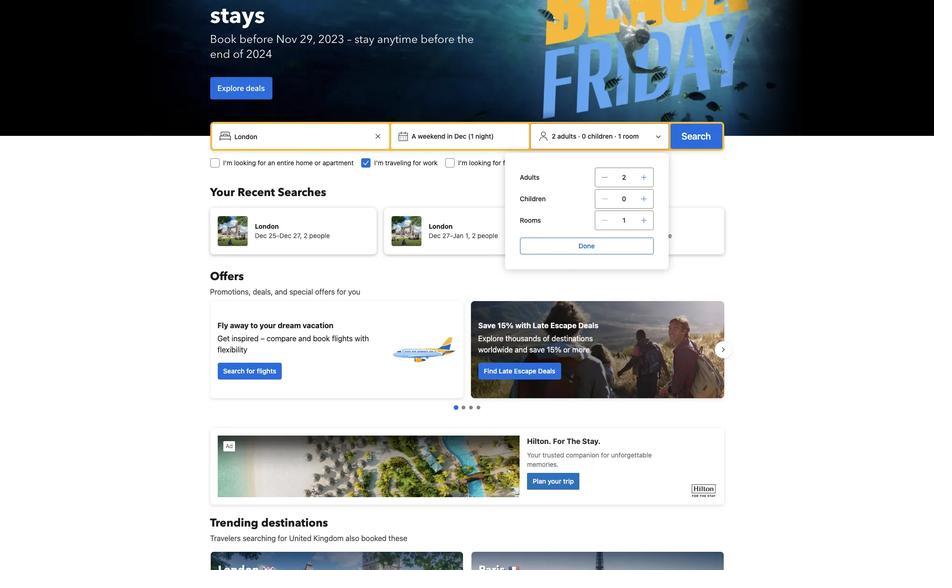 Task type: vqa. For each thing, say whether or not it's contained in the screenshot.
people within the London Dec 25-Dec 27, 2 people
yes



Task type: describe. For each thing, give the bounding box(es) containing it.
compare
[[267, 335, 297, 343]]

2023
[[318, 32, 344, 47]]

children
[[588, 132, 613, 140]]

or inside save 15% with late escape deals explore thousands of destinations worldwide and save 15% or more
[[564, 346, 571, 354]]

25-
[[269, 232, 280, 240]]

travelers
[[210, 535, 241, 543]]

stay
[[355, 32, 375, 47]]

adults
[[558, 132, 577, 140]]

a weekend in dec (1 night)
[[412, 132, 494, 140]]

searching
[[243, 535, 276, 543]]

anytime
[[377, 32, 418, 47]]

fly
[[218, 322, 228, 330]]

on
[[414, 0, 442, 2]]

deals,
[[253, 288, 273, 296]]

Where are you going? field
[[231, 128, 373, 145]]

destinations inside save 15% with late escape deals explore thousands of destinations worldwide and save 15% or more
[[552, 335, 593, 343]]

people for dec 25-dec 27, 2 people
[[309, 232, 330, 240]]

people inside "central london dec 27-jan 1, 2 people"
[[652, 232, 672, 240]]

search for flights
[[223, 367, 276, 375]]

in
[[447, 132, 453, 140]]

adults
[[520, 173, 540, 181]]

destinations inside trending destinations travelers searching for united kingdom also booked these
[[261, 516, 328, 532]]

1, inside london dec 27-jan 1, 2 people
[[466, 232, 470, 240]]

i'm for i'm traveling for work
[[374, 159, 384, 167]]

united
[[289, 535, 312, 543]]

book
[[313, 335, 330, 343]]

escape inside save 15% with late escape deals explore thousands of destinations worldwide and save 15% or more
[[551, 322, 577, 330]]

offers promotions, deals, and special offers for you
[[210, 269, 361, 296]]

nov
[[276, 32, 297, 47]]

2 before from the left
[[421, 32, 455, 47]]

fly away to your dream vacation image
[[391, 317, 456, 383]]

save for save 15% with late escape deals
[[478, 322, 496, 330]]

inspired
[[232, 335, 259, 343]]

fly away to your dream vacation get inspired – compare and book flights with flexibility
[[218, 322, 369, 354]]

trending
[[210, 516, 258, 532]]

2 inside 2 adults · 0 children · 1 room button
[[552, 132, 556, 140]]

kingdom
[[314, 535, 344, 543]]

with inside save 15% with late escape deals explore thousands of destinations worldwide and save 15% or more
[[516, 322, 531, 330]]

work
[[423, 159, 438, 167]]

the
[[458, 32, 474, 47]]

your recent searches
[[210, 185, 326, 201]]

and inside 'fly away to your dream vacation get inspired – compare and book flights with flexibility'
[[299, 335, 311, 343]]

these
[[389, 535, 408, 543]]

you
[[348, 288, 361, 296]]

save
[[530, 346, 545, 354]]

i'm looking for flights
[[458, 159, 522, 167]]

a weekend in dec (1 night) button
[[408, 128, 498, 145]]

central london dec 27-jan 1, 2 people
[[603, 223, 672, 240]]

save 30% or more on stays book before nov 29, 2023 – stay anytime before the end of 2024
[[210, 0, 474, 62]]

1 vertical spatial 15%
[[547, 346, 562, 354]]

2 · from the left
[[615, 132, 617, 140]]

london dec 25-dec 27, 2 people
[[255, 223, 330, 240]]

– inside save 30% or more on stays book before nov 29, 2023 – stay anytime before the end of 2024
[[347, 32, 352, 47]]

special
[[289, 288, 313, 296]]

home
[[296, 159, 313, 167]]

jan inside "central london dec 27-jan 1, 2 people"
[[627, 232, 638, 240]]

dream
[[278, 322, 301, 330]]

advertisement region
[[210, 429, 724, 505]]

vacation
[[303, 322, 334, 330]]

i'm
[[458, 159, 468, 167]]

traveling
[[385, 159, 411, 167]]

more inside save 30% or more on stays book before nov 29, 2023 – stay anytime before the end of 2024
[[352, 0, 408, 2]]

explore deals
[[218, 84, 265, 93]]

central
[[603, 223, 626, 230]]

find
[[484, 367, 497, 375]]

recent
[[238, 185, 275, 201]]

dec inside button
[[454, 132, 467, 140]]

room
[[623, 132, 639, 140]]

thousands
[[506, 335, 541, 343]]

to
[[251, 322, 258, 330]]

also
[[346, 535, 359, 543]]

away
[[230, 322, 249, 330]]

searches
[[278, 185, 326, 201]]

main content containing offers
[[203, 269, 732, 571]]

save for save 30% or more on stays
[[210, 0, 262, 2]]

flights inside search for flights link
[[257, 367, 276, 375]]

end
[[210, 47, 230, 62]]

london for 25-
[[255, 223, 279, 230]]

2024
[[246, 47, 272, 62]]

1 · from the left
[[578, 132, 580, 140]]

london dec 27-jan 1, 2 people
[[429, 223, 498, 240]]

looking for i'm
[[469, 159, 491, 167]]

2 inside london dec 25-dec 27, 2 people
[[304, 232, 308, 240]]

weekend
[[418, 132, 446, 140]]

jan inside london dec 27-jan 1, 2 people
[[453, 232, 464, 240]]

more inside save 15% with late escape deals explore thousands of destinations worldwide and save 15% or more
[[573, 346, 590, 354]]

your
[[210, 185, 235, 201]]

29,
[[300, 32, 316, 47]]

trending destinations travelers searching for united kingdom also booked these
[[210, 516, 408, 543]]

apartment
[[323, 159, 354, 167]]

deals inside save 15% with late escape deals explore thousands of destinations worldwide and save 15% or more
[[579, 322, 599, 330]]

find late escape deals
[[484, 367, 556, 375]]



Task type: locate. For each thing, give the bounding box(es) containing it.
i'm up the your
[[223, 159, 232, 167]]

1 horizontal spatial deals
[[579, 322, 599, 330]]

explore
[[218, 84, 244, 93], [478, 335, 504, 343]]

of right end
[[233, 47, 243, 62]]

1 horizontal spatial –
[[347, 32, 352, 47]]

1 horizontal spatial and
[[299, 335, 311, 343]]

27-
[[443, 232, 453, 240], [616, 232, 627, 240]]

1 i'm from the left
[[223, 159, 232, 167]]

1 vertical spatial flights
[[332, 335, 353, 343]]

2 london from the left
[[429, 223, 453, 230]]

2 people from the left
[[478, 232, 498, 240]]

27,
[[293, 232, 302, 240]]

1 london from the left
[[255, 223, 279, 230]]

0 horizontal spatial people
[[309, 232, 330, 240]]

0 horizontal spatial london
[[255, 223, 279, 230]]

2 horizontal spatial and
[[515, 346, 528, 354]]

people for dec 27-jan 1, 2 people
[[478, 232, 498, 240]]

1 vertical spatial –
[[261, 335, 265, 343]]

0 up central
[[622, 195, 626, 203]]

– down the "your"
[[261, 335, 265, 343]]

1 horizontal spatial 15%
[[547, 346, 562, 354]]

late inside 'link'
[[499, 367, 513, 375]]

an
[[268, 159, 275, 167]]

0 horizontal spatial of
[[233, 47, 243, 62]]

0 vertical spatial save
[[210, 0, 262, 2]]

and
[[275, 288, 288, 296], [299, 335, 311, 343], [515, 346, 528, 354]]

for inside trending destinations travelers searching for united kingdom also booked these
[[278, 535, 287, 543]]

2 27- from the left
[[616, 232, 627, 240]]

1 horizontal spatial flights
[[332, 335, 353, 343]]

done
[[579, 242, 595, 250]]

of inside save 30% or more on stays book before nov 29, 2023 – stay anytime before the end of 2024
[[233, 47, 243, 62]]

save 15% with late escape deals explore thousands of destinations worldwide and save 15% or more
[[478, 322, 599, 354]]

save inside save 30% or more on stays book before nov 29, 2023 – stay anytime before the end of 2024
[[210, 0, 262, 2]]

explore deals link
[[210, 77, 272, 100]]

i'm left traveling
[[374, 159, 384, 167]]

people
[[309, 232, 330, 240], [478, 232, 498, 240], [652, 232, 672, 240]]

promotions,
[[210, 288, 251, 296]]

i'm traveling for work
[[374, 159, 438, 167]]

flights down compare
[[257, 367, 276, 375]]

region containing fly away to your dream vacation
[[203, 298, 732, 402]]

done button
[[520, 238, 654, 255]]

0 vertical spatial flights
[[503, 159, 522, 167]]

dec inside "central london dec 27-jan 1, 2 people"
[[603, 232, 615, 240]]

0 horizontal spatial 15%
[[498, 322, 514, 330]]

0 horizontal spatial search
[[223, 367, 245, 375]]

1 horizontal spatial 0
[[622, 195, 626, 203]]

0 vertical spatial 0
[[582, 132, 586, 140]]

for down night)
[[493, 159, 501, 167]]

0 horizontal spatial save
[[210, 0, 262, 2]]

1 inside button
[[618, 132, 621, 140]]

search for search for flights
[[223, 367, 245, 375]]

0 horizontal spatial escape
[[514, 367, 537, 375]]

search
[[682, 131, 711, 142], [223, 367, 245, 375]]

and left book
[[299, 335, 311, 343]]

destinations
[[552, 335, 593, 343], [261, 516, 328, 532]]

0 vertical spatial with
[[516, 322, 531, 330]]

main content
[[203, 269, 732, 571]]

1 horizontal spatial save
[[478, 322, 496, 330]]

stays
[[210, 0, 265, 31]]

with right book
[[355, 335, 369, 343]]

search inside button
[[682, 131, 711, 142]]

search inside region
[[223, 367, 245, 375]]

0 horizontal spatial destinations
[[261, 516, 328, 532]]

before down stays at the left of the page
[[239, 32, 273, 47]]

2 adults · 0 children · 1 room button
[[535, 128, 665, 145]]

explore left deals
[[218, 84, 244, 93]]

london inside london dec 27-jan 1, 2 people
[[429, 223, 453, 230]]

0 left children
[[582, 132, 586, 140]]

2 1, from the left
[[639, 232, 644, 240]]

0
[[582, 132, 586, 140], [622, 195, 626, 203]]

or right the save
[[564, 346, 571, 354]]

1 vertical spatial with
[[355, 335, 369, 343]]

1 horizontal spatial ·
[[615, 132, 617, 140]]

27- inside "central london dec 27-jan 1, 2 people"
[[616, 232, 627, 240]]

0 horizontal spatial flights
[[257, 367, 276, 375]]

1 horizontal spatial destinations
[[552, 335, 593, 343]]

search for flights link
[[218, 363, 282, 380]]

or inside save 30% or more on stays book before nov 29, 2023 – stay anytime before the end of 2024
[[323, 0, 346, 2]]

– left stay
[[347, 32, 352, 47]]

1 horizontal spatial 27-
[[616, 232, 627, 240]]

flights
[[503, 159, 522, 167], [332, 335, 353, 343], [257, 367, 276, 375]]

0 horizontal spatial 27-
[[443, 232, 453, 240]]

for down flexibility
[[246, 367, 255, 375]]

1,
[[466, 232, 470, 240], [639, 232, 644, 240]]

1 horizontal spatial with
[[516, 322, 531, 330]]

1 vertical spatial late
[[499, 367, 513, 375]]

late up thousands
[[533, 322, 549, 330]]

for left work
[[413, 159, 421, 167]]

1 looking from the left
[[234, 159, 256, 167]]

flights right book
[[332, 335, 353, 343]]

london
[[255, 223, 279, 230], [429, 223, 453, 230], [628, 223, 652, 230]]

your
[[260, 322, 276, 330]]

escape
[[551, 322, 577, 330], [514, 367, 537, 375]]

looking for i'm
[[234, 159, 256, 167]]

0 horizontal spatial with
[[355, 335, 369, 343]]

2 inside london dec 27-jan 1, 2 people
[[472, 232, 476, 240]]

1 vertical spatial search
[[223, 367, 245, 375]]

1 vertical spatial escape
[[514, 367, 537, 375]]

before left the
[[421, 32, 455, 47]]

night)
[[476, 132, 494, 140]]

1 left room at the top of page
[[618, 132, 621, 140]]

0 horizontal spatial looking
[[234, 159, 256, 167]]

0 horizontal spatial explore
[[218, 84, 244, 93]]

0 vertical spatial more
[[352, 0, 408, 2]]

or up 2023
[[323, 0, 346, 2]]

1 horizontal spatial london
[[429, 223, 453, 230]]

book
[[210, 32, 237, 47]]

1 jan from the left
[[453, 232, 464, 240]]

0 vertical spatial and
[[275, 288, 288, 296]]

3 people from the left
[[652, 232, 672, 240]]

and inside save 15% with late escape deals explore thousands of destinations worldwide and save 15% or more
[[515, 346, 528, 354]]

1 vertical spatial save
[[478, 322, 496, 330]]

27- inside london dec 27-jan 1, 2 people
[[443, 232, 453, 240]]

with
[[516, 322, 531, 330], [355, 335, 369, 343]]

1 vertical spatial destinations
[[261, 516, 328, 532]]

2 looking from the left
[[469, 159, 491, 167]]

0 vertical spatial 1
[[618, 132, 621, 140]]

group of friends hiking in the mountains on a sunny day image
[[471, 302, 724, 399]]

i'm for i'm looking for an entire home or apartment
[[223, 159, 232, 167]]

1 horizontal spatial before
[[421, 32, 455, 47]]

1 horizontal spatial explore
[[478, 335, 504, 343]]

– inside 'fly away to your dream vacation get inspired – compare and book flights with flexibility'
[[261, 335, 265, 343]]

of inside save 15% with late escape deals explore thousands of destinations worldwide and save 15% or more
[[543, 335, 550, 343]]

1 horizontal spatial late
[[533, 322, 549, 330]]

dec inside london dec 27-jan 1, 2 people
[[429, 232, 441, 240]]

0 horizontal spatial 1
[[618, 132, 621, 140]]

explore inside save 15% with late escape deals explore thousands of destinations worldwide and save 15% or more
[[478, 335, 504, 343]]

people inside london dec 25-dec 27, 2 people
[[309, 232, 330, 240]]

booked
[[361, 535, 387, 543]]

looking left an
[[234, 159, 256, 167]]

more right the save
[[573, 346, 590, 354]]

0 vertical spatial of
[[233, 47, 243, 62]]

0 horizontal spatial or
[[315, 159, 321, 167]]

search button
[[671, 124, 722, 149]]

more
[[352, 0, 408, 2], [573, 346, 590, 354]]

0 vertical spatial 15%
[[498, 322, 514, 330]]

or right home
[[315, 159, 321, 167]]

flexibility
[[218, 346, 247, 354]]

2 vertical spatial flights
[[257, 367, 276, 375]]

(1
[[468, 132, 474, 140]]

save up book
[[210, 0, 262, 2]]

1 horizontal spatial looking
[[469, 159, 491, 167]]

0 horizontal spatial and
[[275, 288, 288, 296]]

0 horizontal spatial before
[[239, 32, 273, 47]]

deals
[[246, 84, 265, 93]]

0 vertical spatial destinations
[[552, 335, 593, 343]]

i'm
[[223, 159, 232, 167], [374, 159, 384, 167]]

1 27- from the left
[[443, 232, 453, 240]]

entire
[[277, 159, 294, 167]]

0 horizontal spatial 1,
[[466, 232, 470, 240]]

1 vertical spatial and
[[299, 335, 311, 343]]

before
[[239, 32, 273, 47], [421, 32, 455, 47]]

2 jan from the left
[[627, 232, 638, 240]]

0 horizontal spatial more
[[352, 0, 408, 2]]

for left you
[[337, 288, 346, 296]]

flights up adults
[[503, 159, 522, 167]]

deals
[[579, 322, 599, 330], [538, 367, 556, 375]]

1 people from the left
[[309, 232, 330, 240]]

worldwide
[[478, 346, 513, 354]]

1 horizontal spatial search
[[682, 131, 711, 142]]

1 vertical spatial of
[[543, 335, 550, 343]]

15%
[[498, 322, 514, 330], [547, 346, 562, 354]]

search for search
[[682, 131, 711, 142]]

for inside the 'offers promotions, deals, and special offers for you'
[[337, 288, 346, 296]]

1 vertical spatial 0
[[622, 195, 626, 203]]

1 horizontal spatial or
[[323, 0, 346, 2]]

with up thousands
[[516, 322, 531, 330]]

late right find
[[499, 367, 513, 375]]

save
[[210, 0, 262, 2], [478, 322, 496, 330]]

escape inside 'link'
[[514, 367, 537, 375]]

0 vertical spatial deals
[[579, 322, 599, 330]]

and down thousands
[[515, 346, 528, 354]]

late
[[533, 322, 549, 330], [499, 367, 513, 375]]

0 vertical spatial search
[[682, 131, 711, 142]]

3 london from the left
[[628, 223, 652, 230]]

0 vertical spatial –
[[347, 32, 352, 47]]

15% up thousands
[[498, 322, 514, 330]]

1 horizontal spatial jan
[[627, 232, 638, 240]]

2 vertical spatial and
[[515, 346, 528, 354]]

with inside 'fly away to your dream vacation get inspired – compare and book flights with flexibility'
[[355, 335, 369, 343]]

explore up worldwide
[[478, 335, 504, 343]]

1 up 'done' button
[[623, 216, 626, 224]]

london inside london dec 25-dec 27, 2 people
[[255, 223, 279, 230]]

1 horizontal spatial i'm
[[374, 159, 384, 167]]

1 horizontal spatial people
[[478, 232, 498, 240]]

of
[[233, 47, 243, 62], [543, 335, 550, 343]]

30%
[[268, 0, 317, 2]]

0 inside button
[[582, 132, 586, 140]]

progress bar
[[454, 406, 480, 410]]

2 vertical spatial or
[[564, 346, 571, 354]]

0 horizontal spatial late
[[499, 367, 513, 375]]

1 horizontal spatial 1,
[[639, 232, 644, 240]]

2 horizontal spatial people
[[652, 232, 672, 240]]

2 horizontal spatial or
[[564, 346, 571, 354]]

for
[[258, 159, 266, 167], [413, 159, 421, 167], [493, 159, 501, 167], [337, 288, 346, 296], [246, 367, 255, 375], [278, 535, 287, 543]]

and inside the 'offers promotions, deals, and special offers for you'
[[275, 288, 288, 296]]

region
[[203, 298, 732, 402]]

save inside save 15% with late escape deals explore thousands of destinations worldwide and save 15% or more
[[478, 322, 496, 330]]

for left an
[[258, 159, 266, 167]]

1 before from the left
[[239, 32, 273, 47]]

for inside search for flights link
[[246, 367, 255, 375]]

people inside london dec 27-jan 1, 2 people
[[478, 232, 498, 240]]

2 horizontal spatial london
[[628, 223, 652, 230]]

and right deals,
[[275, 288, 288, 296]]

london for 27-
[[429, 223, 453, 230]]

0 horizontal spatial i'm
[[223, 159, 232, 167]]

1 vertical spatial more
[[573, 346, 590, 354]]

progress bar inside main content
[[454, 406, 480, 410]]

1 horizontal spatial more
[[573, 346, 590, 354]]

· right children
[[615, 132, 617, 140]]

1, inside "central london dec 27-jan 1, 2 people"
[[639, 232, 644, 240]]

1 vertical spatial explore
[[478, 335, 504, 343]]

2 inside "central london dec 27-jan 1, 2 people"
[[646, 232, 650, 240]]

i'm looking for an entire home or apartment
[[223, 159, 354, 167]]

offers
[[315, 288, 335, 296]]

jan
[[453, 232, 464, 240], [627, 232, 638, 240]]

2 i'm from the left
[[374, 159, 384, 167]]

0 horizontal spatial deals
[[538, 367, 556, 375]]

0 vertical spatial or
[[323, 0, 346, 2]]

1 vertical spatial or
[[315, 159, 321, 167]]

london inside "central london dec 27-jan 1, 2 people"
[[628, 223, 652, 230]]

0 horizontal spatial 0
[[582, 132, 586, 140]]

more up stay
[[352, 0, 408, 2]]

1 horizontal spatial 1
[[623, 216, 626, 224]]

15% right the save
[[547, 346, 562, 354]]

deals inside 'link'
[[538, 367, 556, 375]]

find late escape deals link
[[478, 363, 561, 380]]

1 vertical spatial deals
[[538, 367, 556, 375]]

· right adults
[[578, 132, 580, 140]]

0 vertical spatial late
[[533, 322, 549, 330]]

late inside save 15% with late escape deals explore thousands of destinations worldwide and save 15% or more
[[533, 322, 549, 330]]

children
[[520, 195, 546, 203]]

looking right the i'm
[[469, 159, 491, 167]]

a
[[412, 132, 416, 140]]

1 vertical spatial 1
[[623, 216, 626, 224]]

2 horizontal spatial flights
[[503, 159, 522, 167]]

·
[[578, 132, 580, 140], [615, 132, 617, 140]]

1 1, from the left
[[466, 232, 470, 240]]

0 horizontal spatial jan
[[453, 232, 464, 240]]

save up worldwide
[[478, 322, 496, 330]]

offers
[[210, 269, 244, 285]]

rooms
[[520, 216, 541, 224]]

for left united
[[278, 535, 287, 543]]

looking
[[234, 159, 256, 167], [469, 159, 491, 167]]

0 horizontal spatial ·
[[578, 132, 580, 140]]

1 horizontal spatial of
[[543, 335, 550, 343]]

1 horizontal spatial escape
[[551, 322, 577, 330]]

0 vertical spatial escape
[[551, 322, 577, 330]]

2 adults · 0 children · 1 room
[[552, 132, 639, 140]]

–
[[347, 32, 352, 47], [261, 335, 265, 343]]

of up the save
[[543, 335, 550, 343]]

get
[[218, 335, 230, 343]]

0 horizontal spatial –
[[261, 335, 265, 343]]

flights inside 'fly away to your dream vacation get inspired – compare and book flights with flexibility'
[[332, 335, 353, 343]]

0 vertical spatial explore
[[218, 84, 244, 93]]



